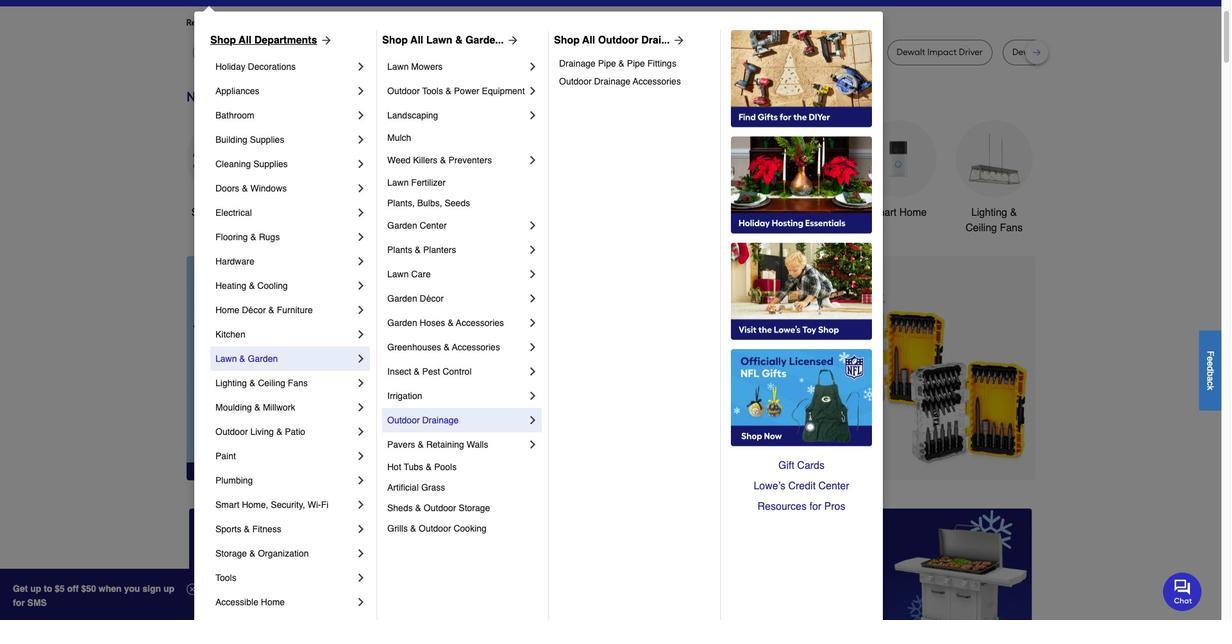 Task type: locate. For each thing, give the bounding box(es) containing it.
all for deals
[[218, 207, 229, 219]]

arrow right image up fittings
[[670, 34, 685, 47]]

1 horizontal spatial driver
[[843, 47, 867, 58]]

you left the more
[[303, 17, 318, 28]]

chevron right image for garden center
[[526, 219, 539, 232]]

pipe
[[598, 58, 616, 69], [627, 58, 645, 69]]

drainage pipe & pipe fittings link
[[559, 55, 711, 72]]

equipment
[[482, 86, 525, 96], [681, 222, 730, 234]]

2 horizontal spatial driver
[[959, 47, 983, 58]]

1 vertical spatial center
[[819, 481, 849, 493]]

plumbing link
[[215, 469, 355, 493]]

outdoor tools & equipment
[[669, 207, 742, 234]]

chevron right image for lawn mowers
[[526, 60, 539, 73]]

4 bit from the left
[[1061, 47, 1071, 58]]

tools inside the outdoor tools & equipment
[[709, 207, 733, 219]]

drainage down impact driver bit
[[559, 58, 596, 69]]

plants, bulbs, seeds link
[[387, 193, 539, 214]]

1 horizontal spatial tools link
[[379, 121, 456, 221]]

lawn care
[[387, 269, 431, 280]]

2 horizontal spatial home
[[900, 207, 927, 219]]

2 driver from the left
[[843, 47, 867, 58]]

2 dewalt from the left
[[736, 47, 765, 58]]

for
[[290, 17, 301, 28], [403, 17, 415, 28], [810, 501, 822, 513], [13, 598, 25, 609]]

0 vertical spatial accessories
[[633, 76, 681, 87]]

3 impact from the left
[[928, 47, 957, 58]]

all right the shop
[[218, 207, 229, 219]]

dewalt
[[337, 47, 366, 58], [736, 47, 765, 58], [897, 47, 925, 58], [1013, 47, 1041, 58]]

0 horizontal spatial arrow right image
[[317, 34, 333, 47]]

ceiling inside lighting & ceiling fans
[[966, 222, 997, 234]]

chevron right image for building supplies
[[355, 133, 367, 146]]

wi-
[[308, 500, 321, 510]]

0 vertical spatial ceiling
[[966, 222, 997, 234]]

1 horizontal spatial smart
[[869, 207, 897, 219]]

1 vertical spatial equipment
[[681, 222, 730, 234]]

recommended searches for you
[[186, 17, 318, 28]]

0 horizontal spatial up
[[30, 584, 41, 594]]

1 horizontal spatial lighting & ceiling fans
[[966, 207, 1023, 234]]

pools
[[434, 462, 457, 473]]

pavers & retaining walls
[[387, 440, 488, 450]]

sign
[[143, 584, 161, 594]]

building
[[215, 135, 247, 145]]

shop down more suggestions for you link
[[382, 35, 408, 46]]

0 horizontal spatial lighting & ceiling fans
[[215, 378, 308, 389]]

furniture
[[277, 305, 313, 316]]

artificial
[[387, 483, 419, 493]]

chevron right image for garden hoses & accessories
[[526, 317, 539, 330]]

1 horizontal spatial shop
[[382, 35, 408, 46]]

décor down heating & cooling
[[242, 305, 266, 316]]

lawn down kitchen
[[215, 354, 237, 364]]

décor up 'hoses'
[[420, 294, 444, 304]]

outdoor living & patio link
[[215, 420, 355, 444]]

smart for smart home
[[869, 207, 897, 219]]

3 dewalt from the left
[[897, 47, 925, 58]]

up left to
[[30, 584, 41, 594]]

recommended
[[186, 17, 248, 28]]

appliances link
[[215, 79, 355, 103]]

garden down lawn care
[[387, 294, 417, 304]]

e
[[1206, 356, 1216, 361], [1206, 361, 1216, 366]]

drainage for outdoor drainage
[[422, 416, 459, 426]]

0 vertical spatial drainage
[[559, 58, 596, 69]]

lawn mowers link
[[387, 55, 526, 79]]

2 bit from the left
[[569, 47, 579, 58]]

0 vertical spatial tools link
[[379, 121, 456, 221]]

gift
[[779, 460, 794, 472]]

2 vertical spatial home
[[261, 598, 285, 608]]

1 vertical spatial lighting & ceiling fans link
[[215, 371, 355, 396]]

drainage for outdoor drainage accessories
[[594, 76, 631, 87]]

garden for garden décor
[[387, 294, 417, 304]]

2 you from the left
[[417, 17, 432, 28]]

1 horizontal spatial décor
[[420, 294, 444, 304]]

0 vertical spatial lighting & ceiling fans link
[[956, 121, 1033, 236]]

pipe up outdoor drainage accessories
[[598, 58, 616, 69]]

0 vertical spatial supplies
[[250, 135, 284, 145]]

decorations down 'christmas' in the left of the page
[[486, 222, 541, 234]]

chevron right image for kitchen
[[355, 328, 367, 341]]

more suggestions for you
[[328, 17, 432, 28]]

0 vertical spatial decorations
[[248, 62, 296, 72]]

pipe down the drill bit set at the top of the page
[[627, 58, 645, 69]]

pavers
[[387, 440, 415, 450]]

sports & fitness
[[215, 525, 281, 535]]

center up pros
[[819, 481, 849, 493]]

drainage up the "pavers & retaining walls"
[[422, 416, 459, 426]]

bathroom
[[215, 110, 254, 121], [780, 207, 824, 219]]

1 vertical spatial smart
[[215, 500, 239, 510]]

credit
[[788, 481, 816, 493]]

lawn left care
[[387, 269, 409, 280]]

1 vertical spatial décor
[[242, 305, 266, 316]]

for up departments
[[290, 17, 301, 28]]

smart for smart home, security, wi-fi
[[215, 500, 239, 510]]

1 horizontal spatial fans
[[1000, 222, 1023, 234]]

1 horizontal spatial arrow right image
[[1012, 369, 1024, 381]]

lawn mowers
[[387, 62, 443, 72]]

all down recommended searches for you
[[239, 35, 252, 46]]

shop up impact driver bit
[[554, 35, 580, 46]]

1 drill from the left
[[368, 47, 383, 58]]

1 impact from the left
[[511, 47, 540, 58]]

dewalt drill bit
[[337, 47, 396, 58]]

heating & cooling link
[[215, 274, 355, 298]]

fans
[[1000, 222, 1023, 234], [288, 378, 308, 389]]

1 vertical spatial supplies
[[253, 159, 288, 169]]

dewalt drill
[[736, 47, 782, 58]]

all for departments
[[239, 35, 252, 46]]

1 horizontal spatial up
[[163, 584, 174, 594]]

accessories
[[633, 76, 681, 87], [456, 318, 504, 328], [452, 342, 500, 353]]

arrow right image for shop all outdoor drai...
[[670, 34, 685, 47]]

None search field
[[478, 0, 828, 8]]

0 vertical spatial smart
[[869, 207, 897, 219]]

0 vertical spatial center
[[420, 221, 447, 231]]

0 horizontal spatial storage
[[215, 549, 247, 559]]

1 horizontal spatial impact
[[812, 47, 841, 58]]

all for lawn
[[411, 35, 423, 46]]

dewalt for dewalt drill
[[736, 47, 765, 58]]

1 vertical spatial storage
[[215, 549, 247, 559]]

0 horizontal spatial you
[[303, 17, 318, 28]]

1 vertical spatial decorations
[[486, 222, 541, 234]]

irrigation link
[[387, 384, 526, 408]]

heating
[[215, 281, 246, 291]]

driver for impact driver bit
[[543, 47, 567, 58]]

accessible
[[215, 598, 258, 608]]

chevron right image for pavers & retaining walls
[[526, 439, 539, 451]]

0 vertical spatial home
[[900, 207, 927, 219]]

all down "recommended searches for you" heading
[[582, 35, 595, 46]]

1 horizontal spatial equipment
[[681, 222, 730, 234]]

shop down recommended
[[210, 35, 236, 46]]

dewalt for dewalt drill bit
[[337, 47, 366, 58]]

2 shop from the left
[[382, 35, 408, 46]]

0 horizontal spatial tools link
[[215, 566, 355, 591]]

0 horizontal spatial bathroom link
[[215, 103, 355, 128]]

lighting & ceiling fans link
[[956, 121, 1033, 236], [215, 371, 355, 396]]

windows
[[250, 183, 287, 194]]

sms
[[27, 598, 47, 609]]

1 horizontal spatial you
[[417, 17, 432, 28]]

d
[[1206, 366, 1216, 371]]

0 horizontal spatial fans
[[288, 378, 308, 389]]

2 vertical spatial accessories
[[452, 342, 500, 353]]

lawn up plants,
[[387, 178, 409, 188]]

shop for shop all outdoor drai...
[[554, 35, 580, 46]]

1 horizontal spatial bathroom
[[780, 207, 824, 219]]

off
[[67, 584, 79, 594]]

2 up from the left
[[163, 584, 174, 594]]

1 horizontal spatial ceiling
[[966, 222, 997, 234]]

smart home link
[[860, 121, 937, 221]]

1 horizontal spatial decorations
[[486, 222, 541, 234]]

0 horizontal spatial driver
[[543, 47, 567, 58]]

0 vertical spatial lighting
[[971, 207, 1007, 219]]

center
[[420, 221, 447, 231], [819, 481, 849, 493]]

0 horizontal spatial bathroom
[[215, 110, 254, 121]]

4 drill from the left
[[1043, 47, 1058, 58]]

1 vertical spatial accessories
[[456, 318, 504, 328]]

garden center
[[387, 221, 447, 231]]

2 vertical spatial drainage
[[422, 416, 459, 426]]

shop inside "shop all outdoor drai..." link
[[554, 35, 580, 46]]

0 horizontal spatial smart
[[215, 500, 239, 510]]

storage up cooking on the left of the page
[[459, 503, 490, 514]]

hardware
[[215, 257, 254, 267]]

1 horizontal spatial set
[[1073, 47, 1086, 58]]

all up the lawn mowers
[[411, 35, 423, 46]]

0 horizontal spatial pipe
[[598, 58, 616, 69]]

2 arrow right image from the left
[[670, 34, 685, 47]]

gift cards
[[779, 460, 825, 472]]

decorations for holiday
[[248, 62, 296, 72]]

3 shop from the left
[[554, 35, 580, 46]]

outdoor living & patio
[[215, 427, 305, 437]]

tools link
[[379, 121, 456, 221], [215, 566, 355, 591]]

0 horizontal spatial decorations
[[248, 62, 296, 72]]

accessories up greenhouses & accessories link
[[456, 318, 504, 328]]

1 horizontal spatial storage
[[459, 503, 490, 514]]

hoses
[[420, 318, 445, 328]]

storage down sports
[[215, 549, 247, 559]]

0 horizontal spatial shop
[[210, 35, 236, 46]]

0 vertical spatial fans
[[1000, 222, 1023, 234]]

sheds & outdoor storage link
[[387, 498, 539, 519]]

chevron right image for doors & windows
[[355, 182, 367, 195]]

moulding
[[215, 403, 252, 413]]

chevron right image for paint
[[355, 450, 367, 463]]

planters
[[423, 245, 456, 255]]

accessories for greenhouses & accessories
[[452, 342, 500, 353]]

0 horizontal spatial arrow right image
[[504, 34, 519, 47]]

2 horizontal spatial shop
[[554, 35, 580, 46]]

holiday hosting essentials. image
[[731, 137, 872, 234]]

1 vertical spatial drainage
[[594, 76, 631, 87]]

3 bit from the left
[[626, 47, 636, 58]]

resources for pros link
[[731, 497, 872, 518]]

up right sign
[[163, 584, 174, 594]]

moulding & millwork
[[215, 403, 295, 413]]

1 horizontal spatial lighting & ceiling fans link
[[956, 121, 1033, 236]]

plants & planters link
[[387, 238, 526, 262]]

garden for garden hoses & accessories
[[387, 318, 417, 328]]

0 horizontal spatial lighting
[[215, 378, 247, 389]]

1 horizontal spatial arrow right image
[[670, 34, 685, 47]]

arrow right image
[[317, 34, 333, 47], [670, 34, 685, 47]]

1 horizontal spatial bathroom link
[[763, 121, 840, 221]]

garden up greenhouses
[[387, 318, 417, 328]]

1 horizontal spatial center
[[819, 481, 849, 493]]

drill for dewalt drill
[[767, 47, 782, 58]]

0 vertical spatial equipment
[[482, 86, 525, 96]]

organization
[[258, 549, 309, 559]]

supplies up windows
[[253, 159, 288, 169]]

chat invite button image
[[1163, 572, 1202, 612]]

2 impact from the left
[[812, 47, 841, 58]]

up
[[30, 584, 41, 594], [163, 584, 174, 594]]

gift cards link
[[731, 456, 872, 476]]

artificial grass link
[[387, 478, 539, 498]]

lawn left mowers
[[387, 62, 409, 72]]

outdoor tools & equipment link
[[667, 121, 744, 236]]

all for outdoor
[[582, 35, 595, 46]]

chevron right image for smart home, security, wi-fi
[[355, 499, 367, 512]]

0 horizontal spatial décor
[[242, 305, 266, 316]]

3 drill from the left
[[767, 47, 782, 58]]

fans inside lighting & ceiling fans
[[1000, 222, 1023, 234]]

chevron right image for heating & cooling
[[355, 280, 367, 292]]

holiday
[[215, 62, 245, 72]]

1 bit from the left
[[385, 47, 396, 58]]

outdoor tools & power equipment
[[387, 86, 525, 96]]

decorations for christmas
[[486, 222, 541, 234]]

for right suggestions
[[403, 17, 415, 28]]

lawn & garden link
[[215, 347, 355, 371]]

impact for impact driver
[[812, 47, 841, 58]]

you up shop all lawn & garde...
[[417, 17, 432, 28]]

arrow right image inside the shop all lawn & garde... link
[[504, 34, 519, 47]]

chevron right image
[[526, 60, 539, 73], [526, 154, 539, 167], [526, 219, 539, 232], [526, 244, 539, 257], [355, 280, 367, 292], [526, 292, 539, 305], [355, 304, 367, 317], [355, 353, 367, 366], [355, 401, 367, 414], [526, 414, 539, 427], [355, 426, 367, 439], [355, 475, 367, 487], [355, 499, 367, 512], [355, 572, 367, 585]]

0 horizontal spatial set
[[639, 47, 652, 58]]

1 vertical spatial fans
[[288, 378, 308, 389]]

irrigation
[[387, 391, 422, 401]]

mowers
[[411, 62, 443, 72]]

supplies up 'cleaning supplies'
[[250, 135, 284, 145]]

chevron right image for plumbing
[[355, 475, 367, 487]]

1 dewalt from the left
[[337, 47, 366, 58]]

2 set from the left
[[1073, 47, 1086, 58]]

chevron right image
[[355, 60, 367, 73], [355, 85, 367, 97], [526, 85, 539, 97], [355, 109, 367, 122], [526, 109, 539, 122], [355, 133, 367, 146], [355, 158, 367, 171], [355, 182, 367, 195], [355, 206, 367, 219], [355, 231, 367, 244], [355, 255, 367, 268], [526, 268, 539, 281], [526, 317, 539, 330], [355, 328, 367, 341], [526, 341, 539, 354], [526, 366, 539, 378], [355, 377, 367, 390], [526, 390, 539, 403], [526, 439, 539, 451], [355, 450, 367, 463], [355, 523, 367, 536], [355, 548, 367, 560], [355, 596, 367, 609]]

1 vertical spatial ceiling
[[258, 378, 285, 389]]

drainage down drainage pipe & pipe fittings
[[594, 76, 631, 87]]

get up to 2 free select tools or batteries when you buy 1 with select purchases. image
[[189, 509, 456, 621]]

shop these last-minute gifts. $99 or less. quantities are limited and won't last. image
[[186, 256, 393, 481]]

0 vertical spatial arrow right image
[[504, 34, 519, 47]]

0 vertical spatial décor
[[420, 294, 444, 304]]

garden inside 'link'
[[387, 318, 417, 328]]

1 arrow right image from the left
[[317, 34, 333, 47]]

1 horizontal spatial home
[[261, 598, 285, 608]]

up to 50 percent off select tools and accessories. image
[[414, 256, 1035, 481]]

0 horizontal spatial impact
[[511, 47, 540, 58]]

tools
[[422, 86, 443, 96], [405, 207, 429, 219], [709, 207, 733, 219], [215, 573, 236, 584]]

0 horizontal spatial lighting & ceiling fans link
[[215, 371, 355, 396]]

lawn
[[426, 35, 453, 46], [387, 62, 409, 72], [387, 178, 409, 188], [387, 269, 409, 280], [215, 354, 237, 364]]

2 horizontal spatial impact
[[928, 47, 957, 58]]

accessories down fittings
[[633, 76, 681, 87]]

decorations down shop all departments link
[[248, 62, 296, 72]]

shop inside shop all departments link
[[210, 35, 236, 46]]

supplies for cleaning supplies
[[253, 159, 288, 169]]

0 horizontal spatial home
[[215, 305, 239, 316]]

4 dewalt from the left
[[1013, 47, 1041, 58]]

up to 30 percent off select grills and accessories. image
[[765, 509, 1033, 621]]

2 e from the top
[[1206, 361, 1216, 366]]

chevron right image for home décor & furniture
[[355, 304, 367, 317]]

for down get
[[13, 598, 25, 609]]

center down bulbs,
[[420, 221, 447, 231]]

accessories inside 'link'
[[456, 318, 504, 328]]

suggestions
[[351, 17, 402, 28]]

arrow right image down the more
[[317, 34, 333, 47]]

center inside "link"
[[819, 481, 849, 493]]

living
[[250, 427, 274, 437]]

outdoor drainage accessories link
[[559, 72, 711, 90]]

e up d
[[1206, 356, 1216, 361]]

1 you from the left
[[303, 17, 318, 28]]

arrow right image inside "shop all outdoor drai..." link
[[670, 34, 685, 47]]

1 horizontal spatial pipe
[[627, 58, 645, 69]]

shop for shop all lawn & garde...
[[382, 35, 408, 46]]

cooling
[[257, 281, 288, 291]]

&
[[455, 35, 463, 46], [619, 58, 625, 69], [446, 86, 452, 96], [440, 155, 446, 165], [242, 183, 248, 194], [736, 207, 742, 219], [1010, 207, 1017, 219], [250, 232, 256, 242], [415, 245, 421, 255], [249, 281, 255, 291], [268, 305, 274, 316], [448, 318, 454, 328], [444, 342, 450, 353], [239, 354, 245, 364], [414, 367, 420, 377], [249, 378, 255, 389], [254, 403, 260, 413], [276, 427, 282, 437], [418, 440, 424, 450], [426, 462, 432, 473], [415, 503, 421, 514], [410, 524, 416, 534], [244, 525, 250, 535], [249, 549, 255, 559]]

garden down plants,
[[387, 221, 417, 231]]

0 horizontal spatial center
[[420, 221, 447, 231]]

grills & outdoor cooking link
[[387, 519, 539, 539]]

arrow right image inside shop all departments link
[[317, 34, 333, 47]]

& inside 'link'
[[448, 318, 454, 328]]

0 horizontal spatial equipment
[[482, 86, 525, 96]]

1 vertical spatial lighting
[[215, 378, 247, 389]]

resources
[[758, 501, 807, 513]]

1 vertical spatial tools link
[[215, 566, 355, 591]]

mulch
[[387, 133, 411, 143]]

accessories up control in the bottom left of the page
[[452, 342, 500, 353]]

décor for departments
[[242, 305, 266, 316]]

scroll to item #4 image
[[754, 458, 785, 463]]

e up b
[[1206, 361, 1216, 366]]

landscaping link
[[387, 103, 526, 128]]

1 horizontal spatial lighting
[[971, 207, 1007, 219]]

1 shop from the left
[[210, 35, 236, 46]]

1 driver from the left
[[543, 47, 567, 58]]

arrow right image
[[504, 34, 519, 47], [1012, 369, 1024, 381]]



Task type: describe. For each thing, give the bounding box(es) containing it.
chevron right image for holiday decorations
[[355, 60, 367, 73]]

0 vertical spatial bathroom
[[215, 110, 254, 121]]

f e e d b a c k button
[[1199, 331, 1222, 411]]

2 pipe from the left
[[627, 58, 645, 69]]

1 pipe from the left
[[598, 58, 616, 69]]

a
[[1206, 376, 1216, 381]]

christmas decorations link
[[475, 121, 552, 236]]

0 horizontal spatial ceiling
[[258, 378, 285, 389]]

killers
[[413, 155, 438, 165]]

rugs
[[259, 232, 280, 242]]

chevron right image for accessible home
[[355, 596, 367, 609]]

& inside the outdoor tools & equipment
[[736, 207, 742, 219]]

1 vertical spatial arrow right image
[[1012, 369, 1024, 381]]

garden décor
[[387, 294, 444, 304]]

searches
[[250, 17, 288, 28]]

f
[[1206, 351, 1216, 357]]

accessible home
[[215, 598, 285, 608]]

new deals every day during 25 days of deals image
[[186, 86, 1035, 107]]

1 vertical spatial lighting & ceiling fans
[[215, 378, 308, 389]]

chevron right image for plants & planters
[[526, 244, 539, 257]]

chevron right image for garden décor
[[526, 292, 539, 305]]

garden for garden center
[[387, 221, 417, 231]]

lawn for lawn care
[[387, 269, 409, 280]]

accessories for outdoor drainage accessories
[[633, 76, 681, 87]]

shop all deals
[[191, 207, 258, 219]]

shop all deals link
[[186, 121, 263, 221]]

drill for dewalt drill bit
[[368, 47, 383, 58]]

landscaping
[[387, 110, 438, 121]]

dewalt for dewalt drill bit set
[[1013, 47, 1041, 58]]

moulding & millwork link
[[215, 396, 355, 420]]

impact for impact driver bit
[[511, 47, 540, 58]]

chevron right image for lawn care
[[526, 268, 539, 281]]

grills
[[387, 524, 408, 534]]

lawn for lawn & garden
[[215, 354, 237, 364]]

2 drill from the left
[[609, 47, 624, 58]]

chevron right image for outdoor drainage
[[526, 414, 539, 427]]

drill for dewalt drill bit set
[[1043, 47, 1058, 58]]

chevron right image for tools
[[355, 572, 367, 585]]

weed killers & preventers
[[387, 155, 492, 165]]

kitchen link
[[215, 323, 355, 347]]

fittings
[[648, 58, 676, 69]]

shop all lawn & garde... link
[[382, 33, 519, 48]]

arrow right image for shop all departments
[[317, 34, 333, 47]]

lawn for lawn fertilizer
[[387, 178, 409, 188]]

for left pros
[[810, 501, 822, 513]]

shop for shop all departments
[[210, 35, 236, 46]]

greenhouses & accessories
[[387, 342, 500, 353]]

lowe's credit center
[[754, 481, 849, 493]]

driver for impact driver
[[843, 47, 867, 58]]

drai...
[[641, 35, 670, 46]]

find gifts for the diyer. image
[[731, 30, 872, 128]]

flooring & rugs
[[215, 232, 280, 242]]

you
[[124, 584, 140, 594]]

home for smart home
[[900, 207, 927, 219]]

up to 35 percent off select small appliances. image
[[477, 509, 745, 621]]

hot
[[387, 462, 401, 473]]

lawn fertilizer link
[[387, 173, 539, 193]]

artificial grass
[[387, 483, 445, 493]]

you for recommended searches for you
[[303, 17, 318, 28]]

chevron right image for landscaping
[[526, 109, 539, 122]]

3 driver from the left
[[959, 47, 983, 58]]

chevron right image for lighting & ceiling fans
[[355, 377, 367, 390]]

patio
[[285, 427, 305, 437]]

0 vertical spatial storage
[[459, 503, 490, 514]]

outdoor inside the outdoor tools & equipment
[[669, 207, 706, 219]]

chevron right image for outdoor tools & power equipment
[[526, 85, 539, 97]]

christmas decorations
[[486, 207, 541, 234]]

1 vertical spatial home
[[215, 305, 239, 316]]

c
[[1206, 381, 1216, 386]]

flooring & rugs link
[[215, 225, 355, 249]]

chevron right image for cleaning supplies
[[355, 158, 367, 171]]

drainage inside "link"
[[559, 58, 596, 69]]

fitness
[[252, 525, 281, 535]]

chevron right image for storage & organization
[[355, 548, 367, 560]]

resources for pros
[[758, 501, 846, 513]]

garden décor link
[[387, 287, 526, 311]]

1 e from the top
[[1206, 356, 1216, 361]]

dewalt for dewalt impact driver
[[897, 47, 925, 58]]

sheds & outdoor storage
[[387, 503, 490, 514]]

shop
[[191, 207, 215, 219]]

chevron right image for weed killers & preventers
[[526, 154, 539, 167]]

supplies for building supplies
[[250, 135, 284, 145]]

chevron right image for hardware
[[355, 255, 367, 268]]

fertilizer
[[411, 178, 446, 188]]

lawn fertilizer
[[387, 178, 446, 188]]

chevron right image for sports & fitness
[[355, 523, 367, 536]]

bit for impact driver bit
[[569, 47, 579, 58]]

chevron right image for electrical
[[355, 206, 367, 219]]

chevron right image for insect & pest control
[[526, 366, 539, 378]]

1 set from the left
[[639, 47, 652, 58]]

shop all departments link
[[210, 33, 333, 48]]

visit the lowe's toy shop. image
[[731, 243, 872, 341]]

plants, bulbs, seeds
[[387, 198, 470, 208]]

chevron right image for flooring & rugs
[[355, 231, 367, 244]]

lawn up mowers
[[426, 35, 453, 46]]

smart home
[[869, 207, 927, 219]]

insect
[[387, 367, 411, 377]]

mulch link
[[387, 128, 539, 148]]

$5
[[55, 584, 65, 594]]

doors & windows link
[[215, 176, 355, 201]]

scroll to item #5 image
[[785, 458, 816, 463]]

control
[[443, 367, 472, 377]]

scroll to item #3 element
[[721, 456, 754, 464]]

b
[[1206, 371, 1216, 376]]

chevron right image for lawn & garden
[[355, 353, 367, 366]]

preventers
[[449, 155, 492, 165]]

arrow left image
[[425, 369, 438, 381]]

lighting inside lighting & ceiling fans
[[971, 207, 1007, 219]]

cleaning
[[215, 159, 251, 169]]

cooking
[[454, 524, 487, 534]]

storage & organization link
[[215, 542, 355, 566]]

chevron right image for appliances
[[355, 85, 367, 97]]

pavers & retaining walls link
[[387, 433, 526, 457]]

hardware link
[[215, 249, 355, 274]]

you for more suggestions for you
[[417, 17, 432, 28]]

paint
[[215, 451, 236, 462]]

bulbs,
[[417, 198, 442, 208]]

storage & organization
[[215, 549, 309, 559]]

1 up from the left
[[30, 584, 41, 594]]

home for accessible home
[[261, 598, 285, 608]]

heating & cooling
[[215, 281, 288, 291]]

recommended searches for you heading
[[186, 17, 1035, 29]]

officially licensed n f l gifts. shop now. image
[[731, 349, 872, 447]]

impact driver bit
[[511, 47, 579, 58]]

sports & fitness link
[[215, 518, 355, 542]]

building supplies link
[[215, 128, 355, 152]]

shop all lawn & garde...
[[382, 35, 504, 46]]

chevron right image for moulding & millwork
[[355, 401, 367, 414]]

impact driver
[[812, 47, 867, 58]]

lowe's
[[754, 481, 786, 493]]

bit for dewalt drill bit set
[[1061, 47, 1071, 58]]

chevron right image for greenhouses & accessories
[[526, 341, 539, 354]]

sheds
[[387, 503, 413, 514]]

to
[[44, 584, 52, 594]]

scroll to item #2 image
[[690, 458, 721, 463]]

outdoor drainage link
[[387, 408, 526, 433]]

garden hoses & accessories
[[387, 318, 504, 328]]

equipment inside the outdoor tools & equipment
[[681, 222, 730, 234]]

hot tubs & pools
[[387, 462, 457, 473]]

garden down kitchen "link"
[[248, 354, 278, 364]]

more suggestions for you link
[[328, 17, 442, 29]]

$50
[[81, 584, 96, 594]]

pest
[[422, 367, 440, 377]]

chevron right image for bathroom
[[355, 109, 367, 122]]

outdoor drainage accessories
[[559, 76, 681, 87]]

christmas
[[490, 207, 536, 219]]

décor for lawn
[[420, 294, 444, 304]]

get
[[13, 584, 28, 594]]

chevron right image for irrigation
[[526, 390, 539, 403]]

1 vertical spatial bathroom
[[780, 207, 824, 219]]

holiday decorations
[[215, 62, 296, 72]]

kitchen
[[215, 330, 245, 340]]

for inside get up to $5 off $50 when you sign up for sms
[[13, 598, 25, 609]]

chevron right image for outdoor living & patio
[[355, 426, 367, 439]]

bit for dewalt drill bit
[[385, 47, 396, 58]]

accessible home link
[[215, 591, 355, 615]]

0 vertical spatial lighting & ceiling fans
[[966, 207, 1023, 234]]

lawn for lawn mowers
[[387, 62, 409, 72]]

f e e d b a c k
[[1206, 351, 1216, 390]]

cleaning supplies link
[[215, 152, 355, 176]]



Task type: vqa. For each thing, say whether or not it's contained in the screenshot.
Tools Link
yes



